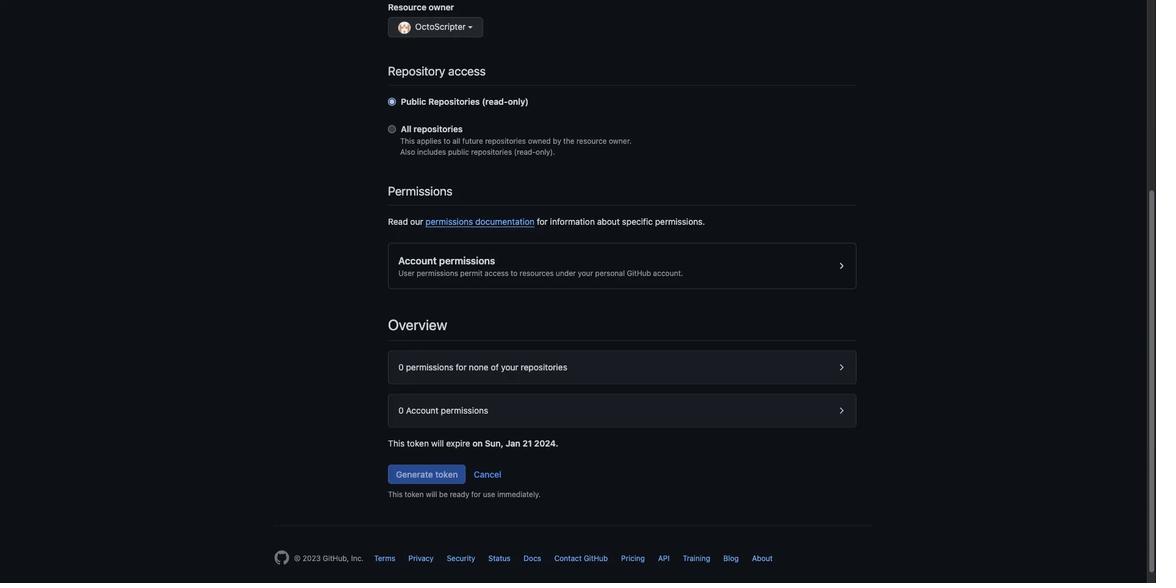 Task type: vqa. For each thing, say whether or not it's contained in the screenshot.
first Add or remove reactions image from the bottom
no



Task type: locate. For each thing, give the bounding box(es) containing it.
0 horizontal spatial github
[[584, 555, 608, 563]]

account.
[[653, 269, 683, 278]]

to left resources
[[511, 269, 518, 278]]

option group
[[388, 95, 857, 158]]

0 vertical spatial github
[[627, 269, 651, 278]]

documentation
[[475, 217, 535, 227]]

by
[[553, 137, 561, 145]]

1 vertical spatial this
[[388, 439, 405, 449]]

owner
[[429, 2, 454, 12]]

permissions down account permissions
[[417, 269, 458, 278]]

1 vertical spatial will
[[426, 491, 437, 499]]

read
[[388, 217, 408, 227]]

repositories down future
[[471, 148, 512, 156]]

0 horizontal spatial your
[[501, 363, 519, 373]]

Public Repositories (read-only) radio
[[388, 98, 396, 106]]

also
[[400, 148, 415, 156]]

s up sun,
[[484, 406, 488, 416]]

0 vertical spatial (read-
[[482, 97, 508, 107]]

cancel link
[[466, 465, 509, 485]]

2 vertical spatial permissions
[[417, 269, 458, 278]]

access
[[448, 64, 486, 78], [485, 269, 509, 278]]

token up be
[[435, 470, 458, 480]]

0 horizontal spatial s
[[449, 363, 453, 373]]

2 horizontal spatial for
[[537, 217, 548, 227]]

for left use
[[471, 491, 481, 499]]

chevron right image
[[837, 261, 846, 271], [837, 363, 846, 373]]

will left be
[[426, 491, 437, 499]]

public repositories (read-only)
[[401, 97, 529, 107]]

repositories
[[414, 124, 463, 134], [485, 137, 526, 145], [471, 148, 512, 156], [521, 363, 567, 373]]

applies
[[417, 137, 442, 145]]

0 vertical spatial chevron right image
[[837, 261, 846, 271]]

0 vertical spatial will
[[431, 439, 444, 449]]

1 vertical spatial permission
[[441, 406, 484, 416]]

permission down 'overview'
[[406, 363, 449, 373]]

will left expire
[[431, 439, 444, 449]]

1 horizontal spatial your
[[578, 269, 593, 278]]

permission up expire
[[441, 406, 484, 416]]

permissions up permit
[[439, 255, 495, 267]]

this token will be ready for use immediately.
[[388, 491, 541, 499]]

chevron right image for permission
[[837, 363, 846, 373]]

this up "also"
[[400, 137, 415, 145]]

s
[[449, 363, 453, 373], [484, 406, 488, 416]]

repositories right future
[[485, 137, 526, 145]]

token up generate
[[407, 439, 429, 449]]

permission
[[406, 363, 449, 373], [441, 406, 484, 416]]

2 chevron right image from the top
[[837, 363, 846, 373]]

0 vertical spatial this
[[400, 137, 415, 145]]

permissions right our
[[426, 217, 473, 227]]

permissions
[[426, 217, 473, 227], [439, 255, 495, 267], [417, 269, 458, 278]]

0 vertical spatial token
[[407, 439, 429, 449]]

privacy
[[409, 555, 434, 563]]

personal access token element
[[388, 0, 857, 502]]

this up generate
[[388, 439, 405, 449]]

0 horizontal spatial to
[[444, 137, 451, 145]]

(read- down owned
[[514, 148, 536, 156]]

this down generate
[[388, 491, 403, 499]]

token down generate
[[405, 491, 424, 499]]

user permissions permit access to resources under your personal github account.
[[398, 269, 683, 278]]

2023
[[303, 555, 321, 563]]

1 horizontal spatial for
[[471, 491, 481, 499]]

none
[[469, 363, 489, 373]]

1 vertical spatial github
[[584, 555, 608, 563]]

1 vertical spatial permissions
[[439, 255, 495, 267]]

ready
[[450, 491, 469, 499]]

to
[[444, 137, 451, 145], [511, 269, 518, 278]]

0 for 0 account permission s
[[398, 406, 404, 416]]

repositories right the of on the left of page
[[521, 363, 567, 373]]

0 permission s for none of your repositories
[[398, 363, 567, 373]]

token
[[407, 439, 429, 449], [435, 470, 458, 480], [405, 491, 424, 499]]

(read-
[[482, 97, 508, 107], [514, 148, 536, 156]]

1 horizontal spatial (read-
[[514, 148, 536, 156]]

0 vertical spatial permissions
[[426, 217, 473, 227]]

1 vertical spatial s
[[484, 406, 488, 416]]

permit
[[460, 269, 483, 278]]

2 vertical spatial token
[[405, 491, 424, 499]]

to left all
[[444, 137, 451, 145]]

pricing link
[[621, 555, 645, 563]]

about link
[[752, 555, 773, 563]]

use
[[483, 491, 495, 499]]

for left information
[[537, 217, 548, 227]]

your right the of on the left of page
[[501, 363, 519, 373]]

of
[[491, 363, 499, 373]]

account up this token will expire on sun, jan 21 2024.
[[406, 406, 439, 416]]

access right permit
[[485, 269, 509, 278]]

github
[[627, 269, 651, 278], [584, 555, 608, 563]]

resource
[[388, 2, 427, 12]]

cancel
[[474, 470, 502, 480]]

only).
[[536, 148, 555, 156]]

all
[[453, 137, 460, 145]]

permissions documentation link
[[426, 217, 535, 227]]

resource owner
[[388, 2, 454, 12]]

2 vertical spatial this
[[388, 491, 403, 499]]

repositories
[[428, 97, 480, 107]]

resources
[[520, 269, 554, 278]]

permissions
[[388, 184, 453, 198]]

0 vertical spatial to
[[444, 137, 451, 145]]

1 vertical spatial (read-
[[514, 148, 536, 156]]

0 vertical spatial for
[[537, 217, 548, 227]]

1 0 from the top
[[398, 363, 404, 373]]

0 vertical spatial s
[[449, 363, 453, 373]]

1 horizontal spatial github
[[627, 269, 651, 278]]

1 chevron right image from the top
[[837, 261, 846, 271]]

github right contact at the bottom of the page
[[584, 555, 608, 563]]

2 0 from the top
[[398, 406, 404, 416]]

github right personal
[[627, 269, 651, 278]]

for
[[537, 217, 548, 227], [456, 363, 467, 373], [471, 491, 481, 499]]

this for this applies to all  future repositories owned by the resource owner. also includes public repositories (read-only).
[[400, 137, 415, 145]]

1 vertical spatial chevron right image
[[837, 363, 846, 373]]

0 vertical spatial 0
[[398, 363, 404, 373]]

your right under on the left
[[578, 269, 593, 278]]

chevron right image
[[837, 406, 846, 416]]

access up public repositories (read-only)
[[448, 64, 486, 78]]

All repositories radio
[[388, 125, 396, 133]]

s left none
[[449, 363, 453, 373]]

(read- right repositories
[[482, 97, 508, 107]]

all repositories
[[401, 124, 463, 134]]

api
[[658, 555, 670, 563]]

your
[[578, 269, 593, 278], [501, 363, 519, 373]]

will for expire
[[431, 439, 444, 449]]

2 vertical spatial for
[[471, 491, 481, 499]]

1 vertical spatial access
[[485, 269, 509, 278]]

0 vertical spatial access
[[448, 64, 486, 78]]

user
[[398, 269, 415, 278]]

account up user
[[398, 255, 437, 267]]

training
[[683, 555, 710, 563]]

this inside this applies to all  future repositories owned by the resource owner. also includes public repositories (read-only).
[[400, 137, 415, 145]]

public
[[401, 97, 426, 107]]

1 vertical spatial your
[[501, 363, 519, 373]]

1 horizontal spatial to
[[511, 269, 518, 278]]

1 vertical spatial token
[[435, 470, 458, 480]]

0
[[398, 363, 404, 373], [398, 406, 404, 416]]

1 vertical spatial for
[[456, 363, 467, 373]]

this
[[400, 137, 415, 145], [388, 439, 405, 449], [388, 491, 403, 499]]

for left none
[[456, 363, 467, 373]]

octoscripter button
[[388, 17, 483, 37]]

1 vertical spatial 0
[[398, 406, 404, 416]]

account
[[398, 255, 437, 267], [406, 406, 439, 416]]



Task type: describe. For each thing, give the bounding box(es) containing it.
contact
[[554, 555, 582, 563]]

terms link
[[374, 555, 395, 563]]

under
[[556, 269, 576, 278]]

this for this token will be ready for use immediately.
[[388, 491, 403, 499]]

includes
[[417, 148, 446, 156]]

repository access
[[388, 64, 486, 78]]

repositories up the 'applies'
[[414, 124, 463, 134]]

0 for 0 permission s for none of your repositories
[[398, 363, 404, 373]]

this for this token will expire on sun, jan 21 2024.
[[388, 439, 405, 449]]

@octoscripter image
[[398, 22, 411, 34]]

about
[[752, 555, 773, 563]]

personal
[[595, 269, 625, 278]]

contact github link
[[554, 555, 608, 563]]

© 2023 github, inc.
[[294, 555, 364, 563]]

0 horizontal spatial for
[[456, 363, 467, 373]]

blog link
[[724, 555, 739, 563]]

overview
[[388, 316, 447, 333]]

owned
[[528, 137, 551, 145]]

0 horizontal spatial (read-
[[482, 97, 508, 107]]

homepage image
[[275, 551, 289, 566]]

permissions for account
[[439, 255, 495, 267]]

token for expire
[[407, 439, 429, 449]]

generate token button
[[388, 465, 466, 485]]

read our permissions documentation for information about specific permissions.
[[388, 217, 705, 227]]

©
[[294, 555, 301, 563]]

token inside button
[[435, 470, 458, 480]]

future
[[462, 137, 483, 145]]

training link
[[683, 555, 710, 563]]

repository
[[388, 64, 445, 78]]

chevron right image for user permissions permit access to resources under your personal github account.
[[837, 261, 846, 271]]

1 horizontal spatial s
[[484, 406, 488, 416]]

security link
[[447, 555, 475, 563]]

1 vertical spatial to
[[511, 269, 518, 278]]

21
[[523, 439, 532, 449]]

will for be
[[426, 491, 437, 499]]

1 vertical spatial account
[[406, 406, 439, 416]]

permissions for user
[[417, 269, 458, 278]]

sun,
[[485, 439, 504, 449]]

github inside personal access token element
[[627, 269, 651, 278]]

generate
[[396, 470, 433, 480]]

this token will expire on sun, jan 21 2024.
[[388, 439, 558, 449]]

generate token
[[396, 470, 458, 480]]

immediately.
[[497, 491, 541, 499]]

to inside this applies to all  future repositories owned by the resource owner. also includes public repositories (read-only).
[[444, 137, 451, 145]]

status link
[[488, 555, 511, 563]]

token for be
[[405, 491, 424, 499]]

expire
[[446, 439, 470, 449]]

all
[[401, 124, 411, 134]]

0 vertical spatial permission
[[406, 363, 449, 373]]

permissions.
[[655, 217, 705, 227]]

only)
[[508, 97, 529, 107]]

terms
[[374, 555, 395, 563]]

privacy link
[[409, 555, 434, 563]]

(read- inside this applies to all  future repositories owned by the resource owner. also includes public repositories (read-only).
[[514, 148, 536, 156]]

resource
[[577, 137, 607, 145]]

0 account permission s
[[398, 406, 488, 416]]

security
[[447, 555, 475, 563]]

specific
[[622, 217, 653, 227]]

option group containing public repositories (read-only)
[[388, 95, 857, 158]]

be
[[439, 491, 448, 499]]

api link
[[658, 555, 670, 563]]

inc.
[[351, 555, 364, 563]]

0 vertical spatial your
[[578, 269, 593, 278]]

jan
[[506, 439, 520, 449]]

about
[[597, 217, 620, 227]]

github,
[[323, 555, 349, 563]]

owner.
[[609, 137, 632, 145]]

docs link
[[524, 555, 541, 563]]

blog
[[724, 555, 739, 563]]

public
[[448, 148, 469, 156]]

on
[[473, 439, 483, 449]]

contact github
[[554, 555, 608, 563]]

octoscripter
[[415, 22, 468, 32]]

account permissions
[[398, 255, 495, 267]]

status
[[488, 555, 511, 563]]

our
[[410, 217, 423, 227]]

docs
[[524, 555, 541, 563]]

the
[[563, 137, 575, 145]]

0 vertical spatial account
[[398, 255, 437, 267]]

this applies to all  future repositories owned by the resource owner. also includes public repositories (read-only).
[[400, 137, 632, 156]]

pricing
[[621, 555, 645, 563]]

information
[[550, 217, 595, 227]]

2024.
[[534, 439, 558, 449]]



